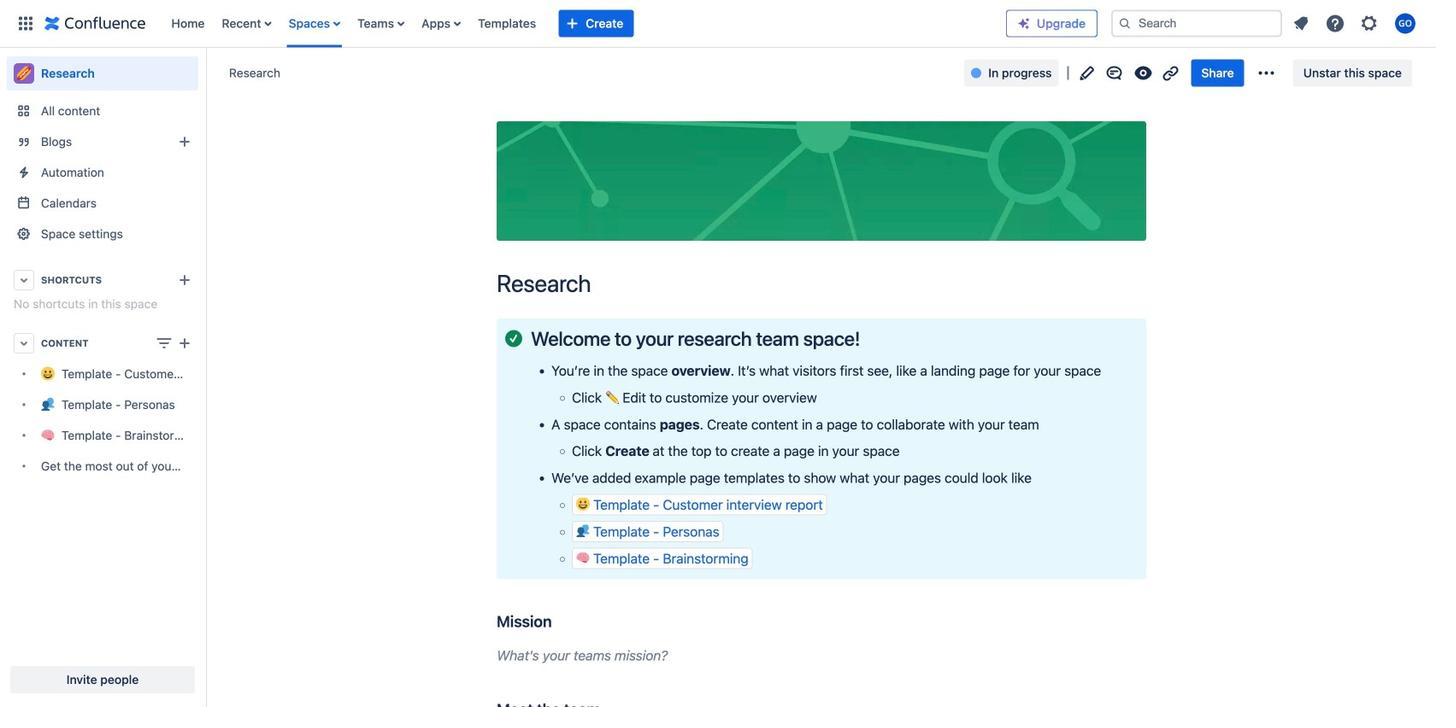 Task type: locate. For each thing, give the bounding box(es) containing it.
copy image
[[550, 612, 571, 632]]

create image
[[174, 333, 195, 354]]

your profile and preferences image
[[1395, 13, 1416, 34]]

list
[[163, 0, 1006, 47], [1286, 8, 1426, 39]]

copy image
[[859, 328, 879, 349], [599, 700, 619, 708]]

1 horizontal spatial list
[[1286, 8, 1426, 39]]

stop watching image
[[1133, 63, 1154, 83]]

confluence image
[[44, 13, 146, 34], [44, 13, 146, 34]]

settings icon image
[[1359, 13, 1380, 34]]

global element
[[10, 0, 1006, 47]]

:brain: image
[[576, 551, 590, 565]]

:check_mark: image
[[505, 330, 522, 347]]

None search field
[[1111, 10, 1282, 37]]

:grinning: image
[[576, 498, 590, 511], [576, 498, 590, 511]]

banner
[[0, 0, 1436, 48]]

notification icon image
[[1291, 13, 1311, 34]]

appswitcher icon image
[[15, 13, 36, 34]]

0 vertical spatial copy image
[[859, 328, 879, 349]]

tree
[[7, 359, 198, 482]]

0 horizontal spatial list
[[163, 0, 1006, 47]]

create a blog image
[[174, 132, 195, 152]]

collapse sidebar image
[[186, 56, 224, 91]]

0 horizontal spatial copy image
[[599, 700, 619, 708]]

:busts_in_silhouette: image
[[576, 524, 590, 538], [576, 524, 590, 538]]

Search field
[[1111, 10, 1282, 37]]

space element
[[0, 48, 205, 708]]



Task type: describe. For each thing, give the bounding box(es) containing it.
list for premium icon
[[1286, 8, 1426, 39]]

premium image
[[1017, 17, 1031, 30]]

help icon image
[[1325, 13, 1346, 34]]

search image
[[1118, 17, 1132, 30]]

change view image
[[154, 333, 174, 354]]

add shortcut image
[[174, 270, 195, 291]]

1 horizontal spatial copy image
[[859, 328, 879, 349]]

tree inside "space" "element"
[[7, 359, 198, 482]]

copy link image
[[1160, 63, 1181, 83]]

edit this page image
[[1077, 63, 1097, 83]]

1 vertical spatial copy image
[[599, 700, 619, 708]]

list for 'appswitcher icon'
[[163, 0, 1006, 47]]

:brain: image
[[576, 551, 590, 565]]

more actions image
[[1256, 63, 1277, 83]]



Task type: vqa. For each thing, say whether or not it's contained in the screenshot.
Sidebar navigation icon
no



